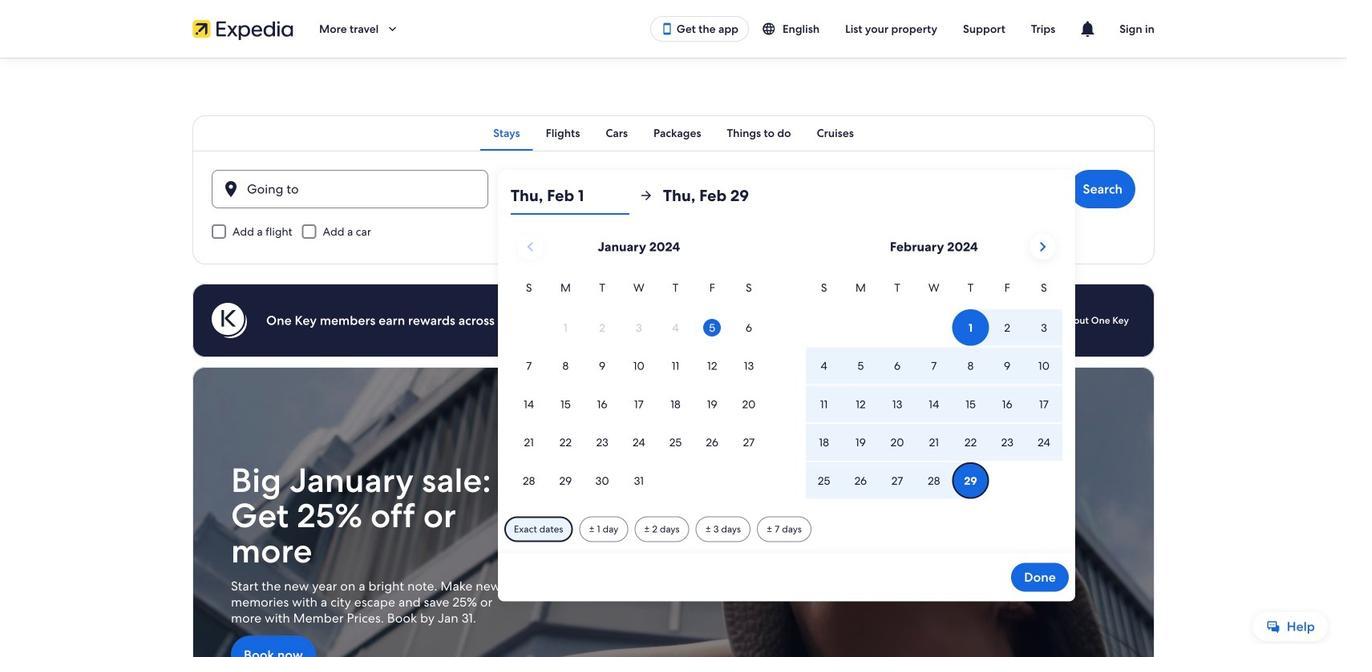 Task type: vqa. For each thing, say whether or not it's contained in the screenshot.
Today element
yes



Task type: locate. For each thing, give the bounding box(es) containing it.
previous month image
[[521, 237, 540, 257]]

download the app button image
[[661, 22, 674, 35]]

expedia logo image
[[192, 18, 294, 40]]

travel sale activities deals image
[[192, 367, 1155, 658]]

main content
[[0, 58, 1347, 658]]

tab list
[[192, 115, 1155, 151]]

next month image
[[1033, 237, 1052, 257]]

today element
[[704, 319, 721, 337]]

application
[[511, 228, 1063, 501]]



Task type: describe. For each thing, give the bounding box(es) containing it.
january 2024 element
[[511, 279, 767, 501]]

small image
[[762, 22, 783, 36]]

directional image
[[639, 188, 654, 203]]

february 2024 element
[[806, 279, 1063, 501]]

communication center icon image
[[1078, 19, 1097, 38]]

more travel image
[[385, 22, 400, 36]]



